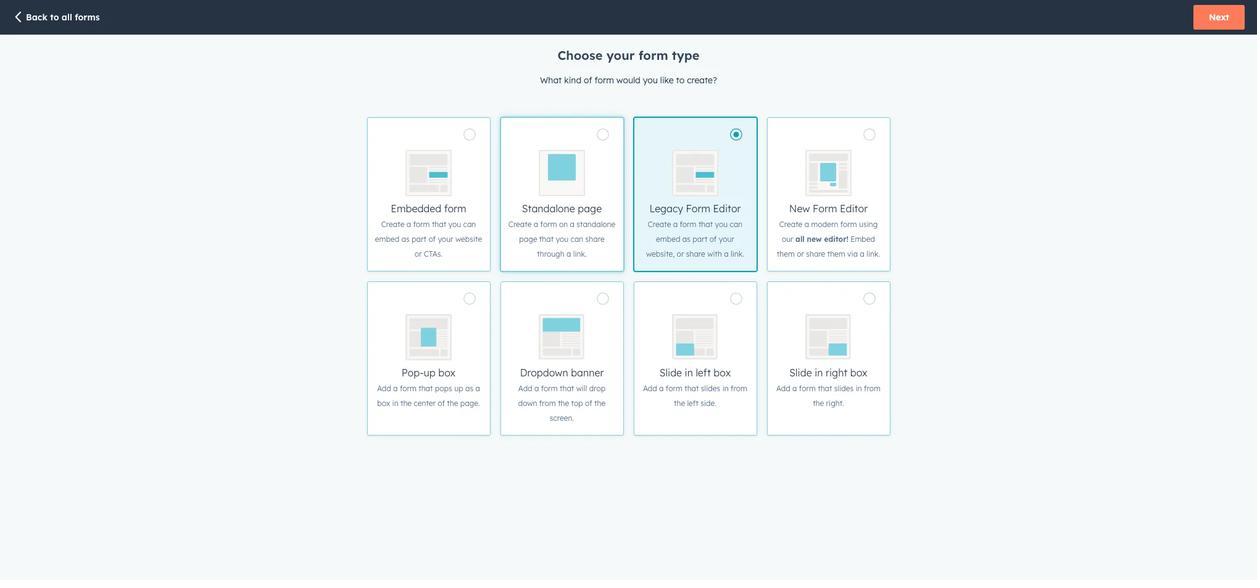 Task type: describe. For each thing, give the bounding box(es) containing it.
a right through at the top left
[[566, 249, 571, 259]]

form for create a form that you can embed as part of your website, or share with a link.
[[680, 220, 696, 229]]

standalone
[[577, 220, 615, 229]]

or for embedded
[[415, 249, 422, 259]]

side.
[[701, 399, 717, 408]]

the inside add a form that slides in from the right.
[[813, 399, 824, 408]]

page.
[[460, 399, 480, 408]]

a inside "embed them or share them via a link."
[[860, 249, 865, 259]]

share inside create a form that you can embed as part of your website, or share with a link.
[[686, 249, 705, 259]]

form up website
[[444, 202, 466, 215]]

a right on
[[570, 220, 575, 229]]

box up pops
[[438, 367, 456, 379]]

in up add a form that slides in from the left side.
[[685, 367, 693, 379]]

form for choose your form type
[[639, 48, 668, 63]]

can for embedded form
[[463, 220, 476, 229]]

kind
[[564, 75, 581, 86]]

new form editor
[[789, 202, 868, 215]]

you inside create a form on a standalone page that you can share through a link.
[[556, 235, 569, 244]]

can inside create a form on a standalone page that you can share through a link.
[[571, 235, 583, 244]]

that for dropdown banner
[[560, 384, 574, 393]]

all inside "back to all forms" link
[[62, 12, 72, 23]]

a left pops
[[393, 384, 398, 393]]

link. inside create a form that you can embed as part of your website, or share with a link.
[[731, 249, 744, 259]]

editor for new form editor
[[840, 202, 868, 215]]

form for new
[[813, 202, 837, 215]]

right.
[[826, 399, 844, 408]]

a inside add a form that slides in from the right.
[[792, 384, 797, 393]]

1 horizontal spatial your
[[606, 48, 635, 63]]

dropdown
[[520, 367, 568, 379]]

that for slide in right box
[[818, 384, 832, 393]]

embed
[[851, 235, 875, 244]]

dropdown banner
[[520, 367, 604, 379]]

the inside add a form that slides in from the left side.
[[674, 399, 685, 408]]

what kind of form would you like to create?
[[540, 75, 717, 86]]

form for create a form on a standalone page that you can share through a link.
[[540, 220, 557, 229]]

share inside "embed them or share them via a link."
[[806, 249, 825, 259]]

slide in left box
[[660, 367, 731, 379]]

your for legacy form editor
[[719, 235, 734, 244]]

from inside "add a form that will drop down from the top of the screen."
[[539, 399, 556, 408]]

from for slide in left box
[[731, 384, 747, 393]]

or inside "embed them or share them via a link."
[[797, 249, 804, 259]]

website
[[455, 235, 482, 244]]

create for embedded form
[[381, 220, 404, 229]]

slide for slide in left box
[[660, 367, 682, 379]]

a inside "add a form that will drop down from the top of the screen."
[[534, 384, 539, 393]]

form for create a form that you can embed as part of your website or ctas.
[[413, 220, 430, 229]]

1 vertical spatial to
[[676, 75, 685, 86]]

through
[[537, 249, 564, 259]]

add for pop-up box
[[377, 384, 391, 393]]

can for legacy form editor
[[730, 220, 743, 229]]

left inside add a form that slides in from the left side.
[[687, 399, 699, 408]]

ctas.
[[424, 249, 443, 259]]

form for legacy
[[686, 202, 710, 215]]

standalone page
[[522, 202, 602, 215]]

on
[[559, 220, 568, 229]]

would
[[616, 75, 640, 86]]

or for legacy
[[677, 249, 684, 259]]

website,
[[646, 249, 675, 259]]

drop
[[589, 384, 606, 393]]

your for embedded form
[[438, 235, 453, 244]]

1 the from the left
[[401, 399, 412, 408]]

next button
[[1194, 5, 1245, 30]]

embedded form
[[391, 202, 466, 215]]

embed for embedded
[[375, 235, 399, 244]]

with
[[707, 249, 722, 259]]

editor!
[[824, 235, 849, 244]]

create for new form editor
[[779, 220, 803, 229]]

back to all forms
[[26, 12, 100, 23]]

link. inside create a form on a standalone page that you can share through a link.
[[573, 249, 587, 259]]

legacy form editor
[[650, 202, 741, 215]]

box right right
[[850, 367, 868, 379]]

that inside create a form on a standalone page that you can share through a link.
[[539, 235, 554, 244]]

what
[[540, 75, 562, 86]]

of inside create a form that you can embed as part of your website or ctas.
[[429, 235, 436, 244]]

2 them from the left
[[827, 249, 845, 259]]

add a form that slides in from the left side.
[[643, 384, 747, 408]]

add a form that slides in from the right.
[[776, 384, 881, 408]]

box up the side.
[[714, 367, 731, 379]]

will
[[576, 384, 587, 393]]

add a form that pops up as a box in the center of the page.
[[377, 384, 480, 408]]

a right with
[[724, 249, 729, 259]]

a down legacy
[[673, 220, 678, 229]]

of inside "add a form that will drop down from the top of the screen."
[[585, 399, 592, 408]]

pop-up box
[[402, 367, 456, 379]]

slide in right box
[[790, 367, 868, 379]]

forms
[[75, 12, 100, 23]]

choose
[[558, 48, 603, 63]]

1 horizontal spatial all
[[796, 235, 805, 244]]

create for legacy form editor
[[648, 220, 671, 229]]



Task type: vqa. For each thing, say whether or not it's contained in the screenshot.


Task type: locate. For each thing, give the bounding box(es) containing it.
from down slide in right box
[[864, 384, 881, 393]]

share left with
[[686, 249, 705, 259]]

embedded
[[391, 202, 441, 215]]

1 vertical spatial up
[[454, 384, 463, 393]]

a
[[407, 220, 411, 229], [534, 220, 538, 229], [570, 220, 575, 229], [673, 220, 678, 229], [805, 220, 809, 229], [566, 249, 571, 259], [724, 249, 729, 259], [860, 249, 865, 259], [393, 384, 398, 393], [476, 384, 480, 393], [534, 384, 539, 393], [659, 384, 664, 393], [792, 384, 797, 393]]

0 horizontal spatial slides
[[701, 384, 720, 393]]

0 horizontal spatial part
[[412, 235, 427, 244]]

1 them from the left
[[777, 249, 795, 259]]

standalone
[[522, 202, 575, 215]]

form down embedded
[[413, 220, 430, 229]]

in inside add a form that slides in from the left side.
[[723, 384, 729, 393]]

2 editor from the left
[[840, 202, 868, 215]]

all right our
[[796, 235, 805, 244]]

link. right through at the top left
[[573, 249, 587, 259]]

0 horizontal spatial them
[[777, 249, 795, 259]]

share down new
[[806, 249, 825, 259]]

slides for right
[[834, 384, 854, 393]]

3 or from the left
[[797, 249, 804, 259]]

them down our
[[777, 249, 795, 259]]

part inside create a form that you can embed as part of your website, or share with a link.
[[693, 235, 708, 244]]

0 horizontal spatial editor
[[713, 202, 741, 215]]

1 create from the left
[[381, 220, 404, 229]]

1 horizontal spatial can
[[571, 235, 583, 244]]

create down standalone
[[508, 220, 532, 229]]

slides inside add a form that slides in from the right.
[[834, 384, 854, 393]]

1 vertical spatial page
[[519, 235, 537, 244]]

from right down
[[539, 399, 556, 408]]

1 horizontal spatial them
[[827, 249, 845, 259]]

add right drop
[[643, 384, 657, 393]]

0 vertical spatial to
[[50, 12, 59, 23]]

0 horizontal spatial slide
[[660, 367, 682, 379]]

create up our
[[779, 220, 803, 229]]

from inside add a form that slides in from the left side.
[[731, 384, 747, 393]]

2 horizontal spatial or
[[797, 249, 804, 259]]

6 the from the left
[[813, 399, 824, 408]]

1 form from the left
[[686, 202, 710, 215]]

a down slide in left box
[[659, 384, 664, 393]]

or inside create a form that you can embed as part of your website, or share with a link.
[[677, 249, 684, 259]]

as down legacy form editor
[[682, 235, 691, 244]]

up up pops
[[424, 367, 436, 379]]

embed them or share them via a link.
[[777, 235, 880, 259]]

form left on
[[540, 220, 557, 229]]

back
[[26, 12, 47, 23]]

add inside 'add a form that pops up as a box in the center of the page.'
[[377, 384, 391, 393]]

that down slide in right box
[[818, 384, 832, 393]]

up inside 'add a form that pops up as a box in the center of the page.'
[[454, 384, 463, 393]]

that down legacy form editor
[[699, 220, 713, 229]]

legacy
[[650, 202, 683, 215]]

add a form that will drop down from the top of the screen.
[[518, 384, 606, 423]]

create inside create a form on a standalone page that you can share through a link.
[[508, 220, 532, 229]]

top
[[571, 399, 583, 408]]

that up the center
[[419, 384, 433, 393]]

None radio
[[500, 117, 624, 272], [367, 281, 490, 436], [500, 281, 624, 436], [767, 281, 890, 436], [500, 117, 624, 272], [367, 281, 490, 436], [500, 281, 624, 436], [767, 281, 890, 436]]

embed up website,
[[656, 235, 680, 244]]

4 add from the left
[[776, 384, 790, 393]]

form inside 'add a form that pops up as a box in the center of the page.'
[[400, 384, 417, 393]]

that down slide in left box
[[685, 384, 699, 393]]

as for legacy
[[682, 235, 691, 244]]

via
[[847, 249, 858, 259]]

pop-
[[402, 367, 424, 379]]

you inside create a form that you can embed as part of your website or ctas.
[[448, 220, 461, 229]]

create?
[[687, 75, 717, 86]]

form up create a form that you can embed as part of your website, or share with a link.
[[686, 202, 710, 215]]

embed
[[375, 235, 399, 244], [656, 235, 680, 244]]

1 or from the left
[[415, 249, 422, 259]]

create inside create a modern form using our
[[779, 220, 803, 229]]

from
[[731, 384, 747, 393], [864, 384, 881, 393], [539, 399, 556, 408]]

0 horizontal spatial up
[[424, 367, 436, 379]]

a down slide in right box
[[792, 384, 797, 393]]

next
[[1209, 12, 1229, 23]]

form for add a form that slides in from the left side.
[[666, 384, 682, 393]]

form down slide in left box
[[666, 384, 682, 393]]

2 add from the left
[[518, 384, 532, 393]]

slide left right
[[790, 367, 812, 379]]

add left pops
[[377, 384, 391, 393]]

box left the center
[[377, 399, 390, 408]]

editor up create a form that you can embed as part of your website, or share with a link.
[[713, 202, 741, 215]]

form up editor!
[[840, 220, 857, 229]]

1 slides from the left
[[701, 384, 720, 393]]

1 horizontal spatial slide
[[790, 367, 812, 379]]

in inside 'add a form that pops up as a box in the center of the page.'
[[392, 399, 398, 408]]

left up add a form that slides in from the left side.
[[696, 367, 711, 379]]

form down legacy form editor
[[680, 220, 696, 229]]

1 horizontal spatial link.
[[731, 249, 744, 259]]

page
[[578, 202, 602, 215], [519, 235, 537, 244]]

type
[[672, 48, 700, 63]]

1 horizontal spatial from
[[731, 384, 747, 393]]

form
[[686, 202, 710, 215], [813, 202, 837, 215]]

form for add a form that will drop down from the top of the screen.
[[541, 384, 558, 393]]

all left forms
[[62, 12, 72, 23]]

can inside create a form that you can embed as part of your website or ctas.
[[463, 220, 476, 229]]

a right via
[[860, 249, 865, 259]]

modern
[[811, 220, 838, 229]]

2 slide from the left
[[790, 367, 812, 379]]

in down slide in right box
[[856, 384, 862, 393]]

as
[[401, 235, 410, 244], [682, 235, 691, 244], [465, 384, 473, 393]]

to right back
[[50, 12, 59, 23]]

3 add from the left
[[643, 384, 657, 393]]

slides for left
[[701, 384, 720, 393]]

embed inside create a form that you can embed as part of your website, or share with a link.
[[656, 235, 680, 244]]

using
[[859, 220, 878, 229]]

create inside create a form that you can embed as part of your website or ctas.
[[381, 220, 404, 229]]

1 horizontal spatial page
[[578, 202, 602, 215]]

add for slide in right box
[[776, 384, 790, 393]]

create down embedded
[[381, 220, 404, 229]]

add
[[377, 384, 391, 393], [518, 384, 532, 393], [643, 384, 657, 393], [776, 384, 790, 393]]

0 vertical spatial all
[[62, 12, 72, 23]]

embed for legacy
[[656, 235, 680, 244]]

your
[[606, 48, 635, 63], [438, 235, 453, 244], [719, 235, 734, 244]]

that inside 'add a form that pops up as a box in the center of the page.'
[[419, 384, 433, 393]]

slides up right.
[[834, 384, 854, 393]]

new
[[789, 202, 810, 215]]

0 horizontal spatial from
[[539, 399, 556, 408]]

can
[[463, 220, 476, 229], [730, 220, 743, 229], [571, 235, 583, 244]]

in left the center
[[392, 399, 398, 408]]

up right pops
[[454, 384, 463, 393]]

slide
[[660, 367, 682, 379], [790, 367, 812, 379]]

form for add a form that pops up as a box in the center of the page.
[[400, 384, 417, 393]]

to inside 'page section' element
[[50, 12, 59, 23]]

them
[[777, 249, 795, 259], [827, 249, 845, 259]]

form inside create a form that you can embed as part of your website or ctas.
[[413, 220, 430, 229]]

1 horizontal spatial as
[[465, 384, 473, 393]]

form down "dropdown"
[[541, 384, 558, 393]]

of inside create a form that you can embed as part of your website, or share with a link.
[[710, 235, 717, 244]]

2 or from the left
[[677, 249, 684, 259]]

that inside create a form that you can embed as part of your website or ctas.
[[432, 220, 446, 229]]

that left will
[[560, 384, 574, 393]]

box
[[438, 367, 456, 379], [714, 367, 731, 379], [850, 367, 868, 379], [377, 399, 390, 408]]

editor up using
[[840, 202, 868, 215]]

2 slides from the left
[[834, 384, 854, 393]]

form up modern
[[813, 202, 837, 215]]

a inside add a form that slides in from the left side.
[[659, 384, 664, 393]]

0 horizontal spatial share
[[585, 235, 605, 244]]

2 horizontal spatial your
[[719, 235, 734, 244]]

1 horizontal spatial slides
[[834, 384, 854, 393]]

form inside create a form that you can embed as part of your website, or share with a link.
[[680, 220, 696, 229]]

1 horizontal spatial editor
[[840, 202, 868, 215]]

or left "ctas."
[[415, 249, 422, 259]]

as inside create a form that you can embed as part of your website or ctas.
[[401, 235, 410, 244]]

1 horizontal spatial embed
[[656, 235, 680, 244]]

1 part from the left
[[412, 235, 427, 244]]

page up through at the top left
[[519, 235, 537, 244]]

1 slide from the left
[[660, 367, 682, 379]]

as up the page.
[[465, 384, 473, 393]]

of down pops
[[438, 399, 445, 408]]

part for form
[[412, 235, 427, 244]]

that for slide in left box
[[685, 384, 699, 393]]

like
[[660, 75, 674, 86]]

1 embed from the left
[[375, 235, 399, 244]]

link. down 'embed'
[[867, 249, 880, 259]]

1 horizontal spatial part
[[693, 235, 708, 244]]

add for dropdown banner
[[518, 384, 532, 393]]

to
[[50, 12, 59, 23], [676, 75, 685, 86]]

page up standalone
[[578, 202, 602, 215]]

or right website,
[[677, 249, 684, 259]]

form inside add a form that slides in from the right.
[[799, 384, 816, 393]]

the left right.
[[813, 399, 824, 408]]

add down slide in right box
[[776, 384, 790, 393]]

or
[[415, 249, 422, 259], [677, 249, 684, 259], [797, 249, 804, 259]]

to right "like"
[[676, 75, 685, 86]]

as down embedded
[[401, 235, 410, 244]]

3 link. from the left
[[867, 249, 880, 259]]

that for legacy form editor
[[699, 220, 713, 229]]

part for form
[[693, 235, 708, 244]]

from inside add a form that slides in from the right.
[[864, 384, 881, 393]]

0 horizontal spatial or
[[415, 249, 422, 259]]

2 horizontal spatial share
[[806, 249, 825, 259]]

your up with
[[719, 235, 734, 244]]

that inside add a form that slides in from the right.
[[818, 384, 832, 393]]

form left would
[[595, 75, 614, 86]]

slides up the side.
[[701, 384, 720, 393]]

0 horizontal spatial as
[[401, 235, 410, 244]]

that
[[432, 220, 446, 229], [699, 220, 713, 229], [539, 235, 554, 244], [419, 384, 433, 393], [560, 384, 574, 393], [685, 384, 699, 393], [818, 384, 832, 393]]

editor for legacy form editor
[[713, 202, 741, 215]]

box inside 'add a form that pops up as a box in the center of the page.'
[[377, 399, 390, 408]]

down
[[518, 399, 537, 408]]

your up "ctas."
[[438, 235, 453, 244]]

1 vertical spatial left
[[687, 399, 699, 408]]

2 horizontal spatial from
[[864, 384, 881, 393]]

left left the side.
[[687, 399, 699, 408]]

0 horizontal spatial your
[[438, 235, 453, 244]]

create inside create a form that you can embed as part of your website, or share with a link.
[[648, 220, 671, 229]]

pops
[[435, 384, 452, 393]]

can inside create a form that you can embed as part of your website, or share with a link.
[[730, 220, 743, 229]]

link. inside "embed them or share them via a link."
[[867, 249, 880, 259]]

link.
[[573, 249, 587, 259], [731, 249, 744, 259], [867, 249, 880, 259]]

add for slide in left box
[[643, 384, 657, 393]]

of right top on the bottom left
[[585, 399, 592, 408]]

you up website
[[448, 220, 461, 229]]

you left "like"
[[643, 75, 658, 86]]

2 horizontal spatial link.
[[867, 249, 880, 259]]

0 vertical spatial up
[[424, 367, 436, 379]]

1 add from the left
[[377, 384, 391, 393]]

0 vertical spatial left
[[696, 367, 711, 379]]

as for embedded
[[401, 235, 410, 244]]

0 horizontal spatial page
[[519, 235, 537, 244]]

in inside add a form that slides in from the right.
[[856, 384, 862, 393]]

form down slide in right box
[[799, 384, 816, 393]]

0 horizontal spatial can
[[463, 220, 476, 229]]

that down embedded form
[[432, 220, 446, 229]]

4 create from the left
[[779, 220, 803, 229]]

can down standalone
[[571, 235, 583, 244]]

add inside add a form that slides in from the left side.
[[643, 384, 657, 393]]

or inside create a form that you can embed as part of your website or ctas.
[[415, 249, 422, 259]]

in left right
[[815, 367, 823, 379]]

share
[[585, 235, 605, 244], [686, 249, 705, 259], [806, 249, 825, 259]]

1 link. from the left
[[573, 249, 587, 259]]

that inside create a form that you can embed as part of your website, or share with a link.
[[699, 220, 713, 229]]

create a modern form using our
[[779, 220, 878, 244]]

form inside create a form on a standalone page that you can share through a link.
[[540, 220, 557, 229]]

create a form on a standalone page that you can share through a link.
[[508, 220, 615, 259]]

4 the from the left
[[594, 399, 606, 408]]

2 create from the left
[[508, 220, 532, 229]]

new
[[807, 235, 822, 244]]

0 vertical spatial page
[[578, 202, 602, 215]]

2 form from the left
[[813, 202, 837, 215]]

a up down
[[534, 384, 539, 393]]

you inside create a form that you can embed as part of your website, or share with a link.
[[715, 220, 728, 229]]

2 embed from the left
[[656, 235, 680, 244]]

3 the from the left
[[558, 399, 569, 408]]

create for standalone page
[[508, 220, 532, 229]]

you up with
[[715, 220, 728, 229]]

can up website
[[463, 220, 476, 229]]

create down legacy
[[648, 220, 671, 229]]

1 horizontal spatial or
[[677, 249, 684, 259]]

as inside 'add a form that pops up as a box in the center of the page.'
[[465, 384, 473, 393]]

of up with
[[710, 235, 717, 244]]

of inside 'add a form that pops up as a box in the center of the page.'
[[438, 399, 445, 408]]

form inside create a modern form using our
[[840, 220, 857, 229]]

of right kind
[[584, 75, 592, 86]]

0 horizontal spatial link.
[[573, 249, 587, 259]]

1 horizontal spatial to
[[676, 75, 685, 86]]

that inside "add a form that will drop down from the top of the screen."
[[560, 384, 574, 393]]

slides
[[701, 384, 720, 393], [834, 384, 854, 393]]

your inside create a form that you can embed as part of your website, or share with a link.
[[719, 235, 734, 244]]

slide for slide in right box
[[790, 367, 812, 379]]

that up through at the top left
[[539, 235, 554, 244]]

from for slide in right box
[[864, 384, 881, 393]]

None radio
[[367, 117, 490, 272], [634, 117, 757, 272], [767, 117, 890, 272], [634, 281, 757, 436], [367, 117, 490, 272], [634, 117, 757, 272], [767, 117, 890, 272], [634, 281, 757, 436]]

2 horizontal spatial can
[[730, 220, 743, 229]]

a up new
[[805, 220, 809, 229]]

a inside create a modern form using our
[[805, 220, 809, 229]]

can down legacy form editor
[[730, 220, 743, 229]]

0 horizontal spatial embed
[[375, 235, 399, 244]]

part up with
[[693, 235, 708, 244]]

0 horizontal spatial all
[[62, 12, 72, 23]]

1 horizontal spatial up
[[454, 384, 463, 393]]

1 horizontal spatial form
[[813, 202, 837, 215]]

screen.
[[550, 414, 574, 423]]

a down embedded
[[407, 220, 411, 229]]

from down slide in left box
[[731, 384, 747, 393]]

your inside create a form that you can embed as part of your website or ctas.
[[438, 235, 453, 244]]

form down pop-
[[400, 384, 417, 393]]

the down pops
[[447, 399, 458, 408]]

back to all forms link
[[12, 11, 100, 25]]

embed inside create a form that you can embed as part of your website or ctas.
[[375, 235, 399, 244]]

the
[[401, 399, 412, 408], [447, 399, 458, 408], [558, 399, 569, 408], [594, 399, 606, 408], [674, 399, 685, 408], [813, 399, 824, 408]]

a down standalone
[[534, 220, 538, 229]]

left
[[696, 367, 711, 379], [687, 399, 699, 408]]

page section element
[[0, 0, 1257, 35]]

5 the from the left
[[674, 399, 685, 408]]

editor
[[713, 202, 741, 215], [840, 202, 868, 215]]

create a form that you can embed as part of your website, or share with a link.
[[646, 220, 744, 259]]

form for add a form that slides in from the right.
[[799, 384, 816, 393]]

your up would
[[606, 48, 635, 63]]

1 horizontal spatial share
[[686, 249, 705, 259]]

the left the side.
[[674, 399, 685, 408]]

share inside create a form on a standalone page that you can share through a link.
[[585, 235, 605, 244]]

our
[[782, 235, 794, 244]]

0 horizontal spatial form
[[686, 202, 710, 215]]

in down slide in left box
[[723, 384, 729, 393]]

choose your form type
[[558, 48, 700, 63]]

of
[[584, 75, 592, 86], [429, 235, 436, 244], [710, 235, 717, 244], [438, 399, 445, 408], [585, 399, 592, 408]]

embed down embedded
[[375, 235, 399, 244]]

form inside add a form that slides in from the left side.
[[666, 384, 682, 393]]

2 horizontal spatial as
[[682, 235, 691, 244]]

a inside create a form that you can embed as part of your website or ctas.
[[407, 220, 411, 229]]

as inside create a form that you can embed as part of your website, or share with a link.
[[682, 235, 691, 244]]

all
[[62, 12, 72, 23], [796, 235, 805, 244]]

part
[[412, 235, 427, 244], [693, 235, 708, 244]]

that for embedded form
[[432, 220, 446, 229]]

center
[[414, 399, 436, 408]]

page inside create a form on a standalone page that you can share through a link.
[[519, 235, 537, 244]]

or down all new editor!
[[797, 249, 804, 259]]

a up the page.
[[476, 384, 480, 393]]

you
[[643, 75, 658, 86], [448, 220, 461, 229], [715, 220, 728, 229], [556, 235, 569, 244]]

2 part from the left
[[693, 235, 708, 244]]

add inside add a form that slides in from the right.
[[776, 384, 790, 393]]

the left the center
[[401, 399, 412, 408]]

form inside "add a form that will drop down from the top of the screen."
[[541, 384, 558, 393]]

1 editor from the left
[[713, 202, 741, 215]]

the down drop
[[594, 399, 606, 408]]

slide up add a form that slides in from the left side.
[[660, 367, 682, 379]]

form
[[639, 48, 668, 63], [595, 75, 614, 86], [444, 202, 466, 215], [413, 220, 430, 229], [540, 220, 557, 229], [680, 220, 696, 229], [840, 220, 857, 229], [400, 384, 417, 393], [541, 384, 558, 393], [666, 384, 682, 393], [799, 384, 816, 393]]

part inside create a form that you can embed as part of your website or ctas.
[[412, 235, 427, 244]]

create
[[381, 220, 404, 229], [508, 220, 532, 229], [648, 220, 671, 229], [779, 220, 803, 229]]

in
[[685, 367, 693, 379], [815, 367, 823, 379], [723, 384, 729, 393], [856, 384, 862, 393], [392, 399, 398, 408]]

1 vertical spatial all
[[796, 235, 805, 244]]

2 the from the left
[[447, 399, 458, 408]]

banner
[[571, 367, 604, 379]]

up
[[424, 367, 436, 379], [454, 384, 463, 393]]

2 link. from the left
[[731, 249, 744, 259]]

that inside add a form that slides in from the left side.
[[685, 384, 699, 393]]

3 create from the left
[[648, 220, 671, 229]]

all new editor!
[[796, 235, 849, 244]]

right
[[826, 367, 848, 379]]

slides inside add a form that slides in from the left side.
[[701, 384, 720, 393]]

add inside "add a form that will drop down from the top of the screen."
[[518, 384, 532, 393]]

that for pop-up box
[[419, 384, 433, 393]]

0 horizontal spatial to
[[50, 12, 59, 23]]

create a form that you can embed as part of your website or ctas.
[[375, 220, 482, 259]]

the left top on the bottom left
[[558, 399, 569, 408]]



